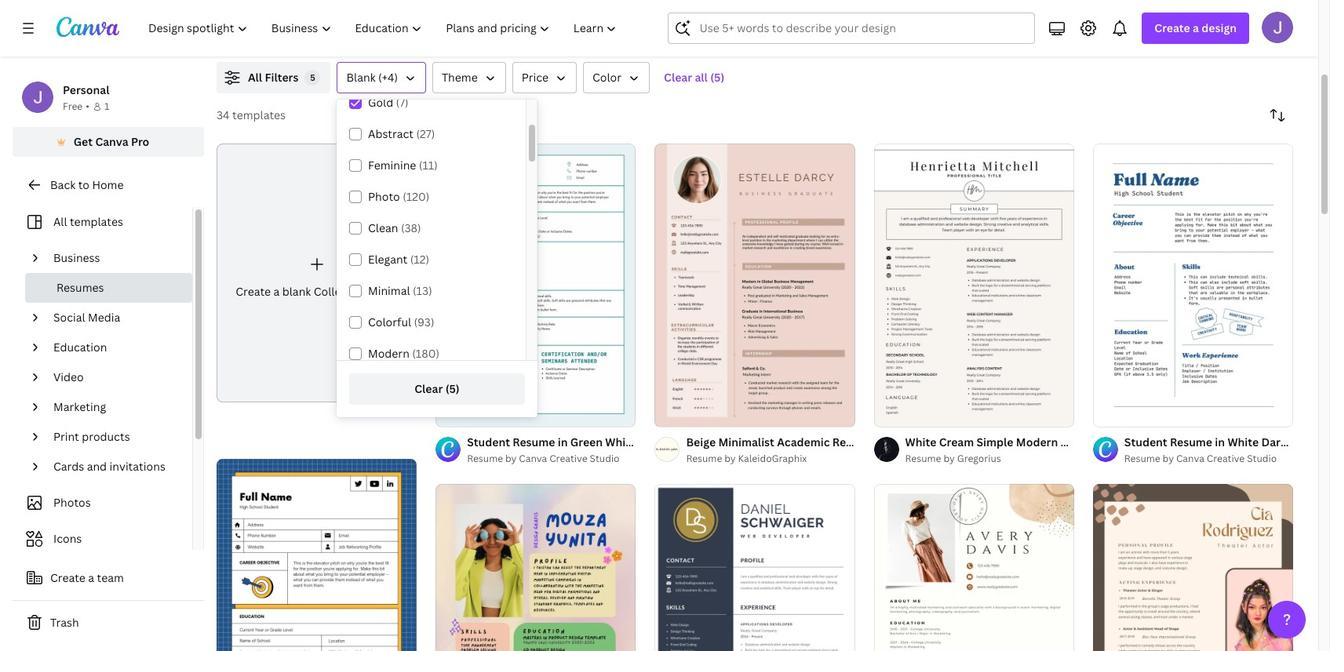 Task type: locate. For each thing, give the bounding box(es) containing it.
colorful pastel minimalist cute note resume image
[[436, 485, 636, 652]]

business left cv
[[1061, 435, 1109, 450]]

photos
[[53, 495, 91, 510]]

0 vertical spatial templates
[[232, 108, 286, 122]]

by inside 'white cream simple modern business cv resume resume by gregorius'
[[944, 452, 955, 466]]

resume by canva creative studio link down dark on the right bottom of the page
[[1125, 452, 1294, 467]]

a left design
[[1194, 20, 1200, 35]]

all left filters
[[248, 70, 262, 85]]

by inside student resume in green white lined style resume by canva creative studio
[[506, 452, 517, 466]]

by down cream
[[944, 452, 955, 466]]

student resume in green white lined style resume by canva creative studio
[[467, 435, 699, 466]]

1 horizontal spatial business
[[1061, 435, 1109, 450]]

elegant
[[368, 252, 408, 267]]

0 vertical spatial modern
[[368, 346, 410, 361]]

cards and invitations
[[53, 459, 166, 474]]

Sort by button
[[1263, 100, 1294, 131]]

create inside button
[[50, 571, 85, 586]]

1 horizontal spatial canva
[[519, 452, 547, 466]]

0 vertical spatial 1
[[104, 100, 109, 113]]

cards
[[53, 459, 84, 474]]

(5)
[[711, 70, 725, 85], [446, 382, 460, 397]]

studio inside student resume in green white lined style resume by canva creative studio
[[590, 452, 620, 466]]

social media
[[53, 310, 120, 325]]

creative inside student resume in white dark blue lin resume by canva creative studio
[[1207, 452, 1246, 466]]

creative down student resume in white dark blue lin link
[[1207, 452, 1246, 466]]

1 horizontal spatial 1
[[1105, 408, 1109, 420]]

clean
[[368, 221, 398, 236]]

colorful
[[368, 315, 412, 330]]

studio down the green
[[590, 452, 620, 466]]

1 horizontal spatial (5)
[[711, 70, 725, 85]]

all down back
[[53, 214, 67, 229]]

abstract
[[368, 126, 414, 141]]

dark
[[1262, 435, 1287, 450]]

1 horizontal spatial student
[[1125, 435, 1168, 450]]

top level navigation element
[[138, 13, 631, 44]]

1 vertical spatial create
[[236, 284, 271, 299]]

a for design
[[1194, 20, 1200, 35]]

0 vertical spatial all
[[248, 70, 262, 85]]

Search search field
[[700, 13, 1026, 43]]

canva down student resume in green white lined style link
[[519, 452, 547, 466]]

34 templates
[[217, 108, 286, 122]]

None search field
[[669, 13, 1036, 44]]

1 student from the left
[[467, 435, 510, 450]]

all
[[248, 70, 262, 85], [53, 214, 67, 229]]

feminine (11)
[[368, 158, 438, 173]]

templates right 34 on the top left of page
[[232, 108, 286, 122]]

0 horizontal spatial creative
[[550, 452, 588, 466]]

resume by canva creative studio link for white
[[1125, 452, 1294, 467]]

0 horizontal spatial 1
[[104, 100, 109, 113]]

5 filter options selected element
[[305, 70, 321, 86]]

1 horizontal spatial resume by canva creative studio link
[[1125, 452, 1294, 467]]

resume by canva creative studio link
[[467, 452, 636, 467], [1125, 452, 1294, 467]]

clear for clear all (5)
[[664, 70, 693, 85]]

by down student resume in green white lined style link
[[506, 452, 517, 466]]

(13)
[[413, 283, 432, 298]]

1 vertical spatial all
[[53, 214, 67, 229]]

1 vertical spatial (5)
[[446, 382, 460, 397]]

video
[[53, 370, 84, 385]]

0 horizontal spatial canva
[[95, 134, 128, 149]]

business up resumes
[[53, 250, 100, 265]]

canva left pro
[[95, 134, 128, 149]]

templates down back to home
[[70, 214, 123, 229]]

white inside 'white cream simple modern business cv resume resume by gregorius'
[[906, 435, 937, 450]]

white cream simple modern business cv resume resume by gregorius
[[906, 435, 1171, 466]]

clear all (5)
[[664, 70, 725, 85]]

by down student resume in white dark blue lin link
[[1163, 452, 1175, 466]]

a left team on the left of the page
[[88, 571, 94, 586]]

templates
[[232, 108, 286, 122], [70, 214, 123, 229]]

creative for green
[[550, 452, 588, 466]]

modern
[[368, 346, 410, 361], [1017, 435, 1059, 450]]

0 horizontal spatial in
[[558, 435, 568, 450]]

in left dark on the right bottom of the page
[[1216, 435, 1226, 450]]

1 horizontal spatial a
[[274, 284, 280, 299]]

create for create a team
[[50, 571, 85, 586]]

by inside the beige minimalist academic resume resume by kaleidographix
[[725, 452, 736, 466]]

2 by from the left
[[725, 452, 736, 466]]

studio
[[590, 452, 620, 466], [1248, 452, 1278, 466]]

(27)
[[417, 126, 435, 141]]

white cream simple modern business cv resume image
[[874, 144, 1075, 427]]

0 horizontal spatial clear
[[415, 382, 443, 397]]

2 horizontal spatial a
[[1194, 20, 1200, 35]]

1 resume by canva creative studio link from the left
[[467, 452, 636, 467]]

1 vertical spatial clear
[[415, 382, 443, 397]]

2
[[1122, 408, 1127, 420]]

4 by from the left
[[1163, 452, 1175, 466]]

1 horizontal spatial studio
[[1248, 452, 1278, 466]]

1 horizontal spatial clear
[[664, 70, 693, 85]]

0 horizontal spatial a
[[88, 571, 94, 586]]

by for white cream simple modern business cv resume
[[944, 452, 955, 466]]

in left the green
[[558, 435, 568, 450]]

3 by from the left
[[944, 452, 955, 466]]

create left blank
[[236, 284, 271, 299]]

white left dark on the right bottom of the page
[[1228, 435, 1260, 450]]

2 in from the left
[[1216, 435, 1226, 450]]

trash link
[[13, 608, 204, 639]]

pro
[[131, 134, 149, 149]]

1 creative from the left
[[550, 452, 588, 466]]

canva down student resume in white dark blue lin link
[[1177, 452, 1205, 466]]

0 horizontal spatial create
[[50, 571, 85, 586]]

34
[[217, 108, 230, 122]]

blank (+4)
[[347, 70, 398, 85]]

student down clear (5) button
[[467, 435, 510, 450]]

gregorius
[[958, 452, 1002, 466]]

0 horizontal spatial all
[[53, 214, 67, 229]]

get canva pro button
[[13, 127, 204, 157]]

student
[[467, 435, 510, 450], [1125, 435, 1168, 450]]

(120)
[[403, 189, 430, 204]]

a inside button
[[88, 571, 94, 586]]

1
[[104, 100, 109, 113], [1105, 408, 1109, 420]]

0 vertical spatial create
[[1155, 20, 1191, 35]]

back
[[50, 177, 76, 192]]

and
[[87, 459, 107, 474]]

a inside dropdown button
[[1194, 20, 1200, 35]]

beige
[[687, 435, 716, 450]]

1 by from the left
[[506, 452, 517, 466]]

studio for white
[[590, 452, 620, 466]]

2 creative from the left
[[1207, 452, 1246, 466]]

in for green
[[558, 435, 568, 450]]

all for all filters
[[248, 70, 262, 85]]

0 horizontal spatial business
[[53, 250, 100, 265]]

team
[[97, 571, 124, 586]]

white left cream
[[906, 435, 937, 450]]

2 student from the left
[[1125, 435, 1168, 450]]

business inside 'white cream simple modern business cv resume resume by gregorius'
[[1061, 435, 1109, 450]]

studio inside student resume in white dark blue lin resume by canva creative studio
[[1248, 452, 1278, 466]]

1 horizontal spatial create
[[236, 284, 271, 299]]

marketing link
[[47, 393, 183, 422]]

in for white
[[1216, 435, 1226, 450]]

in
[[558, 435, 568, 450], [1216, 435, 1226, 450]]

1 right •
[[104, 100, 109, 113]]

abstract organic resume image
[[874, 484, 1075, 652]]

video link
[[47, 363, 183, 393]]

by for student resume in green white lined style
[[506, 452, 517, 466]]

1 horizontal spatial all
[[248, 70, 262, 85]]

canva inside student resume in white dark blue lin resume by canva creative studio
[[1177, 452, 1205, 466]]

1 horizontal spatial creative
[[1207, 452, 1246, 466]]

colorful (93)
[[368, 315, 435, 330]]

2 white from the left
[[906, 435, 937, 450]]

create inside dropdown button
[[1155, 20, 1191, 35]]

2 horizontal spatial white
[[1228, 435, 1260, 450]]

resume
[[356, 284, 398, 299], [513, 435, 555, 450], [833, 435, 875, 450], [1129, 435, 1171, 450], [1171, 435, 1213, 450], [467, 452, 503, 466], [687, 452, 723, 466], [906, 452, 942, 466], [1125, 452, 1161, 466]]

print
[[53, 430, 79, 444]]

create a design button
[[1143, 13, 1250, 44]]

0 horizontal spatial templates
[[70, 214, 123, 229]]

student down 2
[[1125, 435, 1168, 450]]

1 vertical spatial modern
[[1017, 435, 1059, 450]]

0 horizontal spatial student
[[467, 435, 510, 450]]

2 vertical spatial create
[[50, 571, 85, 586]]

creative down student resume in green white lined style link
[[550, 452, 588, 466]]

blank
[[282, 284, 311, 299]]

business link
[[47, 243, 183, 273]]

print products
[[53, 430, 130, 444]]

1 horizontal spatial modern
[[1017, 435, 1059, 450]]

create a team
[[50, 571, 124, 586]]

white left lined
[[606, 435, 637, 450]]

2 resume by canva creative studio link from the left
[[1125, 452, 1294, 467]]

in inside student resume in white dark blue lin resume by canva creative studio
[[1216, 435, 1226, 450]]

1 in from the left
[[558, 435, 568, 450]]

student inside student resume in green white lined style resume by canva creative studio
[[467, 435, 510, 450]]

1 vertical spatial 1
[[1105, 408, 1109, 420]]

modern down 'colorful'
[[368, 346, 410, 361]]

0 horizontal spatial resume by canva creative studio link
[[467, 452, 636, 467]]

modern (180)
[[368, 346, 440, 361]]

media
[[88, 310, 120, 325]]

student for student resume in green white lined style
[[467, 435, 510, 450]]

lin
[[1317, 435, 1331, 450]]

0 horizontal spatial white
[[606, 435, 637, 450]]

student inside student resume in white dark blue lin resume by canva creative studio
[[1125, 435, 1168, 450]]

by
[[506, 452, 517, 466], [725, 452, 736, 466], [944, 452, 955, 466], [1163, 452, 1175, 466]]

1 horizontal spatial in
[[1216, 435, 1226, 450]]

resume by canva creative studio link down the green
[[467, 452, 636, 467]]

marketing
[[53, 400, 106, 415]]

create a design
[[1155, 20, 1238, 35]]

3 white from the left
[[1228, 435, 1260, 450]]

create for create a blank college resume
[[236, 284, 271, 299]]

creative inside student resume in green white lined style resume by canva creative studio
[[550, 452, 588, 466]]

1 studio from the left
[[590, 452, 620, 466]]

1 vertical spatial a
[[274, 284, 280, 299]]

personal
[[63, 82, 109, 97]]

1 horizontal spatial templates
[[232, 108, 286, 122]]

0 vertical spatial clear
[[664, 70, 693, 85]]

2 vertical spatial a
[[88, 571, 94, 586]]

a left blank
[[274, 284, 280, 299]]

by inside student resume in white dark blue lin resume by canva creative studio
[[1163, 452, 1175, 466]]

create a blank college resume
[[236, 284, 398, 299]]

trash
[[50, 616, 79, 631]]

•
[[86, 100, 89, 113]]

education link
[[47, 333, 183, 363]]

1 left of
[[1105, 408, 1109, 420]]

1 vertical spatial templates
[[70, 214, 123, 229]]

canva inside student resume in green white lined style resume by canva creative studio
[[519, 452, 547, 466]]

clear left the all
[[664, 70, 693, 85]]

in inside student resume in green white lined style resume by canva creative studio
[[558, 435, 568, 450]]

1 vertical spatial business
[[1061, 435, 1109, 450]]

2 horizontal spatial create
[[1155, 20, 1191, 35]]

clear down (180)
[[415, 382, 443, 397]]

1 white from the left
[[606, 435, 637, 450]]

create left design
[[1155, 20, 1191, 35]]

by down minimalist
[[725, 452, 736, 466]]

create down icons at the left bottom of the page
[[50, 571, 85, 586]]

canva for student resume in white dark blue lin
[[1177, 452, 1205, 466]]

0 vertical spatial a
[[1194, 20, 1200, 35]]

0 horizontal spatial studio
[[590, 452, 620, 466]]

1 horizontal spatial white
[[906, 435, 937, 450]]

icons link
[[22, 525, 183, 554]]

clear for clear (5)
[[415, 382, 443, 397]]

studio down dark on the right bottom of the page
[[1248, 452, 1278, 466]]

modern right simple
[[1017, 435, 1059, 450]]

(12)
[[410, 252, 430, 267]]

products
[[82, 430, 130, 444]]

resume by canva creative studio link for green
[[467, 452, 636, 467]]

clear
[[664, 70, 693, 85], [415, 382, 443, 397]]

studio for dark
[[1248, 452, 1278, 466]]

2 studio from the left
[[1248, 452, 1278, 466]]

0 vertical spatial (5)
[[711, 70, 725, 85]]

canva for student resume in green white lined style
[[519, 452, 547, 466]]

a for blank
[[274, 284, 280, 299]]

of
[[1111, 408, 1120, 420]]

2 horizontal spatial canva
[[1177, 452, 1205, 466]]



Task type: describe. For each thing, give the bounding box(es) containing it.
0 vertical spatial business
[[53, 250, 100, 265]]

1 of 2 link
[[1094, 144, 1294, 427]]

student for student resume in white dark blue lin
[[1125, 435, 1168, 450]]

clean (38)
[[368, 221, 421, 236]]

create a team button
[[13, 563, 204, 594]]

1 of 2
[[1105, 408, 1127, 420]]

5
[[310, 71, 315, 83]]

get canva pro
[[74, 134, 149, 149]]

(+4)
[[379, 70, 398, 85]]

templates for all templates
[[70, 214, 123, 229]]

price button
[[513, 62, 577, 93]]

social
[[53, 310, 85, 325]]

a for team
[[88, 571, 94, 586]]

minimalist
[[719, 435, 775, 450]]

clear (5)
[[415, 382, 460, 397]]

jacob simon image
[[1263, 12, 1294, 43]]

style
[[672, 435, 699, 450]]

blank (+4) button
[[337, 62, 426, 93]]

back to home
[[50, 177, 124, 192]]

cream
[[940, 435, 975, 450]]

canva inside get canva pro button
[[95, 134, 128, 149]]

beige minimalist academic resume image
[[655, 144, 856, 427]]

filters
[[265, 70, 299, 85]]

by for student resume in white dark blue lin
[[1163, 452, 1175, 466]]

brown nude aesthetic abstract actor art resume image
[[1094, 485, 1294, 652]]

design
[[1202, 20, 1238, 35]]

cv
[[1111, 435, 1126, 450]]

create for create a design
[[1155, 20, 1191, 35]]

all filters
[[248, 70, 299, 85]]

student resume in white dark blue lined style image
[[1094, 144, 1294, 427]]

templates for 34 templates
[[232, 108, 286, 122]]

creative for white
[[1207, 452, 1246, 466]]

abstract (27)
[[368, 126, 435, 141]]

blank
[[347, 70, 376, 85]]

feminine
[[368, 158, 416, 173]]

gold
[[368, 95, 394, 110]]

0 horizontal spatial modern
[[368, 346, 410, 361]]

theme button
[[433, 62, 506, 93]]

social media link
[[47, 303, 183, 333]]

color
[[593, 70, 622, 85]]

white cream simple modern business cv resume link
[[906, 434, 1171, 452]]

college
[[314, 284, 353, 299]]

minimal
[[368, 283, 410, 298]]

back to home link
[[13, 170, 204, 201]]

(7)
[[396, 95, 409, 110]]

resume by kaleidographix link
[[687, 452, 856, 467]]

0 horizontal spatial (5)
[[446, 382, 460, 397]]

kaleidographix
[[739, 452, 808, 466]]

college resume templates image
[[959, 0, 1294, 43]]

all for all templates
[[53, 214, 67, 229]]

minimal (13)
[[368, 283, 432, 298]]

resume by gregorius link
[[906, 452, 1075, 467]]

beige minimalist academic resume link
[[687, 434, 875, 452]]

clear all (5) button
[[657, 62, 733, 93]]

elegant (12)
[[368, 252, 430, 267]]

(38)
[[401, 221, 421, 236]]

simple
[[977, 435, 1014, 450]]

clear (5) button
[[349, 374, 525, 405]]

student resume in white dark blue lin link
[[1125, 434, 1331, 452]]

photo
[[368, 189, 400, 204]]

photos link
[[22, 488, 183, 518]]

blue
[[1290, 435, 1314, 450]]

lined
[[639, 435, 669, 450]]

get
[[74, 134, 93, 149]]

gray gold clean cv resume image
[[655, 485, 856, 652]]

beige minimalist academic resume resume by kaleidographix
[[687, 435, 875, 466]]

theme
[[442, 70, 478, 85]]

to
[[78, 177, 89, 192]]

cards and invitations link
[[47, 452, 183, 482]]

(11)
[[419, 158, 438, 173]]

all
[[695, 70, 708, 85]]

icons
[[53, 532, 82, 547]]

white inside student resume in white dark blue lin resume by canva creative studio
[[1228, 435, 1260, 450]]

academic
[[778, 435, 830, 450]]

free
[[63, 100, 83, 113]]

(93)
[[414, 315, 435, 330]]

print products link
[[47, 422, 183, 452]]

gold (7)
[[368, 95, 409, 110]]

color button
[[583, 62, 650, 93]]

create a blank college resume element
[[217, 144, 417, 403]]

1 for 1
[[104, 100, 109, 113]]

student resume in green white lined style image
[[436, 144, 636, 427]]

student resume in dark blue white yellow lined style image
[[217, 460, 417, 652]]

student resume in green white lined style link
[[467, 434, 699, 452]]

1 for 1 of 2
[[1105, 408, 1109, 420]]

free •
[[63, 100, 89, 113]]

create a blank college resume link
[[217, 144, 417, 403]]

invitations
[[110, 459, 166, 474]]

white inside student resume in green white lined style resume by canva creative studio
[[606, 435, 637, 450]]

green
[[571, 435, 603, 450]]

price
[[522, 70, 549, 85]]

modern inside 'white cream simple modern business cv resume resume by gregorius'
[[1017, 435, 1059, 450]]

all templates link
[[22, 207, 183, 237]]

home
[[92, 177, 124, 192]]

student resume in white dark blue lin resume by canva creative studio
[[1125, 435, 1331, 466]]



Task type: vqa. For each thing, say whether or not it's contained in the screenshot.


